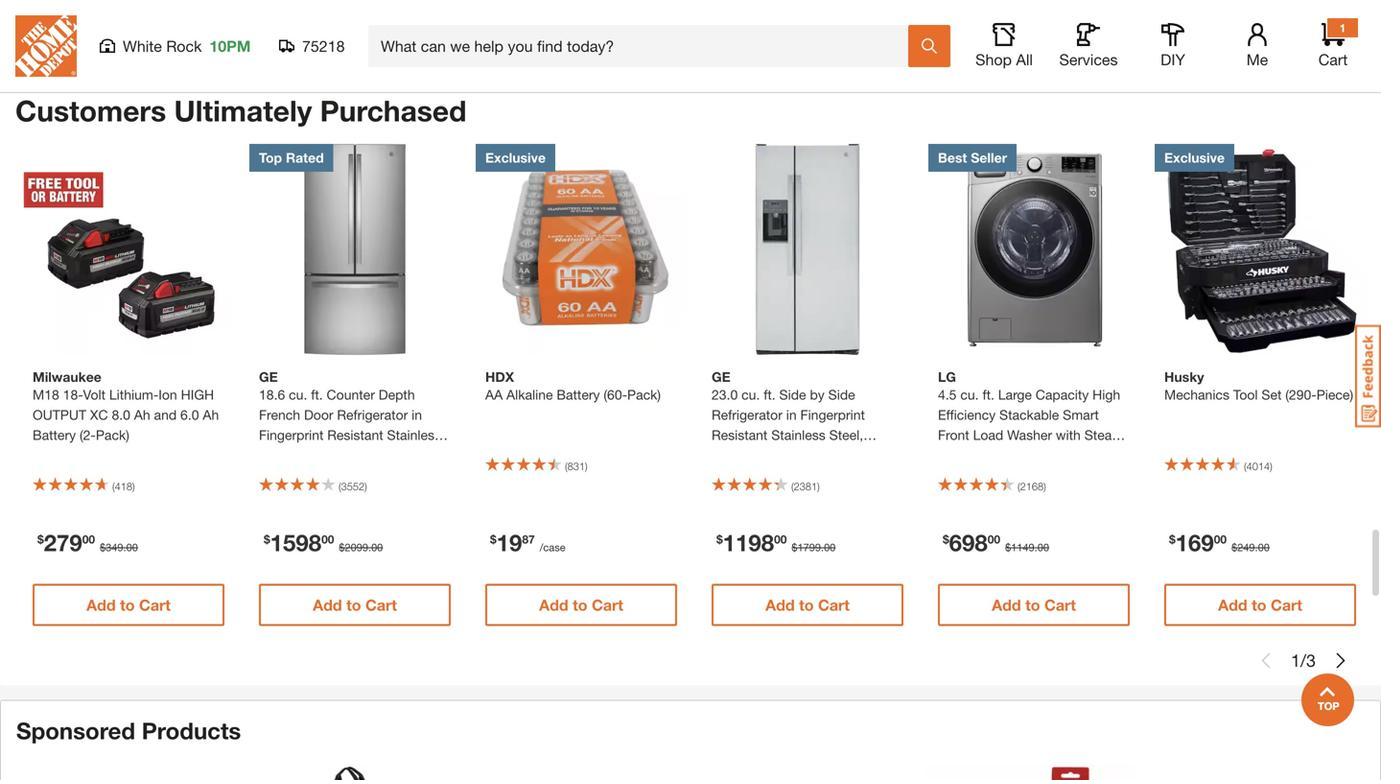 Task type: describe. For each thing, give the bounding box(es) containing it.
resistant inside ge 18.6 cu. ft. counter depth french door refrigerator in fingerprint resistant stainless steel
[[327, 427, 383, 443]]

) for 169
[[1271, 460, 1273, 473]]

add to cart for 698
[[992, 596, 1076, 614]]

18v lxt lithium-ion battery and rapid optimum charger starter pack (5.0ah) with bonus 18v lxt reciprocating saw image
[[244, 764, 456, 780]]

ion
[[159, 387, 177, 403]]

exclusive for 19
[[486, 150, 546, 165]]

ft. for 1598
[[311, 387, 323, 403]]

ge 18.6 cu. ft. counter depth french door refrigerator in fingerprint resistant stainless steel
[[259, 369, 441, 463]]

mechanics
[[1165, 387, 1230, 403]]

rated
[[286, 150, 324, 165]]

customers
[[15, 94, 166, 128]]

products
[[142, 717, 241, 744]]

best seller
[[938, 150, 1008, 165]]

( for 19
[[565, 460, 568, 473]]

( for 698
[[1018, 480, 1021, 493]]

refrigerator inside ge 23.0 cu. ft. side by side refrigerator in fingerprint resistant stainless steel, standard depth
[[712, 407, 783, 423]]

1598
[[270, 529, 322, 556]]

pack) inside milwaukee m18 18-volt lithium-ion high output xc 8.0 ah and 6.0 ah battery (2-pack)
[[96, 427, 129, 443]]

customers ultimately purchased
[[15, 94, 467, 128]]

stainless inside ge 23.0 cu. ft. side by side refrigerator in fingerprint resistant stainless steel, standard depth
[[772, 427, 826, 443]]

831
[[568, 460, 585, 473]]

(60-
[[604, 387, 628, 403]]

resistant inside ge 23.0 cu. ft. side by side refrigerator in fingerprint resistant stainless steel, standard depth
[[712, 427, 768, 443]]

) for 1198
[[818, 480, 820, 493]]

2 ah from the left
[[203, 407, 219, 423]]

4.5 cu. ft. large capacity high efficiency stackable smart front load washer with steam in graphite steel image
[[929, 144, 1140, 355]]

349
[[106, 541, 123, 554]]

$ inside the $ 19 87 /case
[[490, 532, 497, 546]]

me button
[[1227, 23, 1289, 69]]

and
[[154, 407, 177, 423]]

lithium-
[[109, 387, 159, 403]]

18.6
[[259, 387, 285, 403]]

sponsored products
[[16, 717, 241, 744]]

(290-
[[1286, 387, 1317, 403]]

this is the first slide image
[[1259, 653, 1274, 668]]

00 left 1799
[[774, 532, 787, 546]]

ge for 1598
[[259, 369, 278, 385]]

( 4014 )
[[1245, 460, 1273, 473]]

23.0
[[712, 387, 738, 403]]

2099
[[345, 541, 368, 554]]

$ right 279
[[100, 541, 106, 554]]

$ down standard
[[717, 532, 723, 546]]

add for 169
[[1219, 596, 1248, 614]]

1198
[[723, 529, 774, 556]]

smart
[[1063, 407, 1099, 423]]

$ left 2099 in the bottom left of the page
[[264, 532, 270, 546]]

to for 1598
[[346, 596, 361, 614]]

00 left 1149
[[988, 532, 1001, 546]]

1 inside cart 1
[[1340, 21, 1347, 35]]

next slide image
[[1334, 653, 1349, 668]]

hdx
[[486, 369, 514, 385]]

add to cart button for 169
[[1165, 584, 1357, 626]]

add to cart for 169
[[1219, 596, 1303, 614]]

lg 4.5 cu. ft. large capacity high efficiency stackable smart front load washer with steam in graphite steel
[[938, 369, 1124, 463]]

steel inside ge 18.6 cu. ft. counter depth french door refrigerator in fingerprint resistant stainless steel
[[259, 447, 289, 463]]

4.5
[[938, 387, 957, 403]]

10pm
[[210, 37, 251, 55]]

husky
[[1165, 369, 1205, 385]]

ultimately
[[174, 94, 312, 128]]

19
[[497, 529, 522, 556]]

) for 19
[[585, 460, 588, 473]]

stackable
[[1000, 407, 1060, 423]]

( 3552 )
[[339, 480, 367, 493]]

87
[[522, 532, 535, 546]]

cart 1
[[1319, 21, 1348, 69]]

washer
[[1008, 427, 1053, 443]]

8.0
[[112, 407, 130, 423]]

add to cart button for 19
[[486, 584, 677, 626]]

1 ah from the left
[[134, 407, 150, 423]]

$ 1198 00 $ 1799 . 00
[[717, 529, 836, 556]]

high
[[181, 387, 214, 403]]

75218
[[302, 37, 345, 55]]

2381
[[794, 480, 818, 493]]

lg
[[938, 369, 957, 385]]

milwaukee m18 18-volt lithium-ion high output xc 8.0 ah and 6.0 ah battery (2-pack)
[[33, 369, 219, 443]]

18.6 cu. ft. counter depth french door refrigerator in fingerprint resistant stainless steel image
[[249, 144, 461, 355]]

me
[[1247, 50, 1269, 69]]

capacity
[[1036, 387, 1089, 403]]

$ 169 00 $ 249 . 00
[[1170, 529, 1270, 556]]

add for 19
[[539, 596, 569, 614]]

00 right 2099 in the bottom left of the page
[[371, 541, 383, 554]]

in inside ge 18.6 cu. ft. counter depth french door refrigerator in fingerprint resistant stainless steel
[[412, 407, 422, 423]]

steel,
[[830, 427, 864, 443]]

$ left 249
[[1170, 532, 1176, 546]]

tool
[[1234, 387, 1258, 403]]

) for 1598
[[365, 480, 367, 493]]

$ 1598 00 $ 2099 . 00
[[264, 529, 383, 556]]

graphite
[[953, 447, 1004, 463]]

2 side from the left
[[829, 387, 856, 403]]

to for 698
[[1026, 596, 1041, 614]]

00 left 2099 in the bottom left of the page
[[322, 532, 334, 546]]

) for 698
[[1044, 480, 1047, 493]]

00 left 249
[[1215, 532, 1227, 546]]

) for 279
[[132, 480, 135, 493]]

ge for 1198
[[712, 369, 731, 385]]

00 right 1149
[[1038, 541, 1050, 554]]

4 add to cart button from the left
[[712, 584, 904, 626]]

m18 18-volt lithium-ion high output xc 8.0 ah and 6.0 ah battery (2-pack) image
[[23, 144, 234, 355]]

$ 19 87 /case
[[490, 529, 566, 556]]

add for 698
[[992, 596, 1022, 614]]

by
[[810, 387, 825, 403]]

xc
[[90, 407, 108, 423]]

$ left 1149
[[943, 532, 950, 546]]

steel inside lg 4.5 cu. ft. large capacity high efficiency stackable smart front load washer with steam in graphite steel
[[1008, 447, 1038, 463]]

What can we help you find today? search field
[[381, 26, 908, 66]]

load
[[974, 427, 1004, 443]]

/
[[1301, 650, 1307, 671]]

front
[[938, 427, 970, 443]]

( for 169
[[1245, 460, 1247, 473]]

fingerprint inside ge 23.0 cu. ft. side by side refrigerator in fingerprint resistant stainless steel, standard depth
[[801, 407, 865, 423]]

( for 1598
[[339, 480, 341, 493]]

4014
[[1247, 460, 1271, 473]]

$ right 698
[[1006, 541, 1012, 554]]

ge 23.0 cu. ft. side by side refrigerator in fingerprint resistant stainless steel, standard depth
[[712, 369, 865, 463]]

. for 169
[[1256, 541, 1259, 554]]

aa alkaline battery (60-pack) image
[[476, 144, 687, 355]]

1799
[[798, 541, 821, 554]]

alkaline
[[507, 387, 553, 403]]

steam
[[1085, 427, 1124, 443]]

output
[[33, 407, 86, 423]]

1 / 3
[[1292, 650, 1317, 671]]

249
[[1238, 541, 1256, 554]]

seller
[[971, 150, 1008, 165]]

1 side from the left
[[780, 387, 807, 403]]

top rated
[[259, 150, 324, 165]]



Task type: vqa. For each thing, say whether or not it's contained in the screenshot.
the leftmost FINGERPRINT
yes



Task type: locate. For each thing, give the bounding box(es) containing it.
1 ge from the left
[[259, 369, 278, 385]]

1 horizontal spatial refrigerator
[[712, 407, 783, 423]]

battery left (60-
[[557, 387, 600, 403]]

husky mechanics tool set (290-piece)
[[1165, 369, 1354, 403]]

add to cart down 1149
[[992, 596, 1076, 614]]

ft. left large
[[983, 387, 995, 403]]

ft. inside ge 23.0 cu. ft. side by side refrigerator in fingerprint resistant stainless steel, standard depth
[[764, 387, 776, 403]]

add down $ 1198 00 $ 1799 . 00
[[766, 596, 795, 614]]

00 left 349 in the left of the page
[[82, 532, 95, 546]]

add to cart button down 1799
[[712, 584, 904, 626]]

ge inside ge 23.0 cu. ft. side by side refrigerator in fingerprint resistant stainless steel, standard depth
[[712, 369, 731, 385]]

0 horizontal spatial side
[[780, 387, 807, 403]]

. inside $ 1198 00 $ 1799 . 00
[[821, 541, 824, 554]]

standard
[[712, 447, 767, 463]]

2 exclusive from the left
[[1165, 150, 1225, 165]]

5 add to cart from the left
[[992, 596, 1076, 614]]

ge inside ge 18.6 cu. ft. counter depth french door refrigerator in fingerprint resistant stainless steel
[[259, 369, 278, 385]]

( down hdx aa alkaline battery (60-pack)
[[565, 460, 568, 473]]

1 horizontal spatial stainless
[[772, 427, 826, 443]]

side left by
[[780, 387, 807, 403]]

/case
[[540, 541, 566, 554]]

279
[[44, 529, 82, 556]]

add to cart button
[[33, 584, 225, 626], [259, 584, 451, 626], [486, 584, 677, 626], [712, 584, 904, 626], [938, 584, 1130, 626], [1165, 584, 1357, 626]]

counter
[[327, 387, 375, 403]]

side right by
[[829, 387, 856, 403]]

1 horizontal spatial steel
[[1008, 447, 1038, 463]]

418
[[115, 480, 132, 493]]

ft. right 23.0 on the right of page
[[764, 387, 776, 403]]

1 vertical spatial fingerprint
[[259, 427, 324, 443]]

( 418 )
[[112, 480, 135, 493]]

$ left 87
[[490, 532, 497, 546]]

5 to from the left
[[1026, 596, 1041, 614]]

1 resistant from the left
[[327, 427, 383, 443]]

0 horizontal spatial refrigerator
[[337, 407, 408, 423]]

$ 698 00 $ 1149 . 00
[[943, 529, 1050, 556]]

0 horizontal spatial battery
[[33, 427, 76, 443]]

$
[[37, 532, 44, 546], [264, 532, 270, 546], [490, 532, 497, 546], [717, 532, 723, 546], [943, 532, 950, 546], [1170, 532, 1176, 546], [100, 541, 106, 554], [339, 541, 345, 554], [792, 541, 798, 554], [1006, 541, 1012, 554], [1232, 541, 1238, 554]]

( down the washer
[[1018, 480, 1021, 493]]

4 add from the left
[[766, 596, 795, 614]]

all
[[1017, 50, 1033, 69]]

6 add to cart button from the left
[[1165, 584, 1357, 626]]

(2-
[[80, 427, 96, 443]]

0 horizontal spatial cu.
[[289, 387, 307, 403]]

pack) down 8.0
[[96, 427, 129, 443]]

steel
[[259, 447, 289, 463], [1008, 447, 1038, 463]]

$ right the 169
[[1232, 541, 1238, 554]]

services
[[1060, 50, 1118, 69]]

. inside $ 279 00 $ 349 . 00
[[123, 541, 126, 554]]

cu. for 1598
[[289, 387, 307, 403]]

volt
[[83, 387, 106, 403]]

add to cart for 1598
[[313, 596, 397, 614]]

fingerprint down french
[[259, 427, 324, 443]]

steel down the washer
[[1008, 447, 1038, 463]]

shop all button
[[974, 23, 1035, 69]]

m18
[[33, 387, 59, 403]]

2 refrigerator from the left
[[712, 407, 783, 423]]

piece)
[[1317, 387, 1354, 403]]

1 add to cart from the left
[[86, 596, 171, 614]]

add to cart up 'this is the first slide' 'icon' at the right
[[1219, 596, 1303, 614]]

mechanics tool set (290-piece) image
[[1155, 144, 1366, 355]]

1 horizontal spatial side
[[829, 387, 856, 403]]

cu. for 1198
[[742, 387, 760, 403]]

1 refrigerator from the left
[[337, 407, 408, 423]]

6 to from the left
[[1252, 596, 1267, 614]]

1 horizontal spatial fingerprint
[[801, 407, 865, 423]]

1 vertical spatial pack)
[[96, 427, 129, 443]]

0 horizontal spatial resistant
[[327, 427, 383, 443]]

depth right counter
[[379, 387, 415, 403]]

add to cart down /case
[[539, 596, 624, 614]]

add to cart button down 2099 in the bottom left of the page
[[259, 584, 451, 626]]

. for 279
[[123, 541, 126, 554]]

exclusive for 169
[[1165, 150, 1225, 165]]

add to cart button down /case
[[486, 584, 677, 626]]

1 horizontal spatial resistant
[[712, 427, 768, 443]]

2 . from the left
[[368, 541, 371, 554]]

5 add from the left
[[992, 596, 1022, 614]]

add down 1149
[[992, 596, 1022, 614]]

1 vertical spatial battery
[[33, 427, 76, 443]]

. inside $ 698 00 $ 1149 . 00
[[1035, 541, 1038, 554]]

add down /case
[[539, 596, 569, 614]]

cu. inside lg 4.5 cu. ft. large capacity high efficiency stackable smart front load washer with steam in graphite steel
[[961, 387, 979, 403]]

6 add to cart from the left
[[1219, 596, 1303, 614]]

1 ft. from the left
[[311, 387, 323, 403]]

refrigerator inside ge 18.6 cu. ft. counter depth french door refrigerator in fingerprint resistant stainless steel
[[337, 407, 408, 423]]

2 cu. from the left
[[742, 387, 760, 403]]

ft. up door in the left of the page
[[311, 387, 323, 403]]

. down 2168
[[1035, 541, 1038, 554]]

169
[[1176, 529, 1215, 556]]

)
[[585, 460, 588, 473], [1271, 460, 1273, 473], [132, 480, 135, 493], [365, 480, 367, 493], [818, 480, 820, 493], [1044, 480, 1047, 493]]

exclusive
[[486, 150, 546, 165], [1165, 150, 1225, 165]]

2 horizontal spatial ft.
[[983, 387, 995, 403]]

add down 249
[[1219, 596, 1248, 614]]

0 horizontal spatial fingerprint
[[259, 427, 324, 443]]

1 add to cart button from the left
[[33, 584, 225, 626]]

698
[[950, 529, 988, 556]]

3 to from the left
[[573, 596, 588, 614]]

add down $ 1598 00 $ 2099 . 00
[[313, 596, 342, 614]]

( up $ 1198 00 $ 1799 . 00
[[792, 480, 794, 493]]

1 stainless from the left
[[387, 427, 441, 443]]

5 . from the left
[[1256, 541, 1259, 554]]

pack) inside hdx aa alkaline battery (60-pack)
[[628, 387, 661, 403]]

2 stainless from the left
[[772, 427, 826, 443]]

( down tool
[[1245, 460, 1247, 473]]

4 . from the left
[[1035, 541, 1038, 554]]

( up $ 1598 00 $ 2099 . 00
[[339, 480, 341, 493]]

2 resistant from the left
[[712, 427, 768, 443]]

fingerprint up steel,
[[801, 407, 865, 423]]

) down hdx aa alkaline battery (60-pack)
[[585, 460, 588, 473]]

75218 button
[[279, 36, 345, 56]]

( for 1198
[[792, 480, 794, 493]]

ah right 6.0
[[203, 407, 219, 423]]

23.0 cu. ft. side by side refrigerator in fingerprint resistant stainless steel, standard depth image
[[702, 144, 914, 355]]

0 horizontal spatial pack)
[[96, 427, 129, 443]]

0 horizontal spatial exclusive
[[486, 150, 546, 165]]

0 horizontal spatial ge
[[259, 369, 278, 385]]

1 horizontal spatial in
[[787, 407, 797, 423]]

2168
[[1021, 480, 1044, 493]]

.
[[123, 541, 126, 554], [368, 541, 371, 554], [821, 541, 824, 554], [1035, 541, 1038, 554], [1256, 541, 1259, 554]]

( for 279
[[112, 480, 115, 493]]

0 vertical spatial depth
[[379, 387, 415, 403]]

1 horizontal spatial battery
[[557, 387, 600, 403]]

2 steel from the left
[[1008, 447, 1038, 463]]

rock
[[166, 37, 202, 55]]

in inside ge 23.0 cu. ft. side by side refrigerator in fingerprint resistant stainless steel, standard depth
[[787, 407, 797, 423]]

ft. for 1198
[[764, 387, 776, 403]]

0 horizontal spatial ft.
[[311, 387, 323, 403]]

6.0
[[180, 407, 199, 423]]

3 add to cart from the left
[[539, 596, 624, 614]]

add to cart down 2099 in the bottom left of the page
[[313, 596, 397, 614]]

) up 1799
[[818, 480, 820, 493]]

3552
[[341, 480, 365, 493]]

. for 1598
[[368, 541, 371, 554]]

0 vertical spatial fingerprint
[[801, 407, 865, 423]]

$ right 1198
[[792, 541, 798, 554]]

ge
[[259, 369, 278, 385], [712, 369, 731, 385]]

3 add to cart button from the left
[[486, 584, 677, 626]]

refrigerator down 23.0 on the right of page
[[712, 407, 783, 423]]

ah right 8.0
[[134, 407, 150, 423]]

add to cart button down 1149
[[938, 584, 1130, 626]]

1 vertical spatial 1
[[1292, 650, 1301, 671]]

1 . from the left
[[123, 541, 126, 554]]

add to cart down 1799
[[766, 596, 850, 614]]

to for 19
[[573, 596, 588, 614]]

) up 2099 in the bottom left of the page
[[365, 480, 367, 493]]

resistant down counter
[[327, 427, 383, 443]]

add to cart button down 349 in the left of the page
[[33, 584, 225, 626]]

ge up 18.6
[[259, 369, 278, 385]]

in
[[412, 407, 422, 423], [787, 407, 797, 423], [938, 447, 949, 463]]

1 horizontal spatial depth
[[771, 447, 807, 463]]

cu. right 18.6
[[289, 387, 307, 403]]

2 to from the left
[[346, 596, 361, 614]]

) down set
[[1271, 460, 1273, 473]]

1 add from the left
[[86, 596, 116, 614]]

battery inside hdx aa alkaline battery (60-pack)
[[557, 387, 600, 403]]

2 add to cart from the left
[[313, 596, 397, 614]]

add to cart button for 698
[[938, 584, 1130, 626]]

2 ge from the left
[[712, 369, 731, 385]]

0 horizontal spatial stainless
[[387, 427, 441, 443]]

(
[[565, 460, 568, 473], [1245, 460, 1247, 473], [112, 480, 115, 493], [339, 480, 341, 493], [792, 480, 794, 493], [1018, 480, 1021, 493]]

depth
[[379, 387, 415, 403], [771, 447, 807, 463]]

resistant
[[327, 427, 383, 443], [712, 427, 768, 443]]

the home depot logo image
[[15, 15, 77, 77]]

french
[[259, 407, 300, 423]]

depth inside ge 23.0 cu. ft. side by side refrigerator in fingerprint resistant stainless steel, standard depth
[[771, 447, 807, 463]]

) down the washer
[[1044, 480, 1047, 493]]

0 horizontal spatial depth
[[379, 387, 415, 403]]

1 exclusive from the left
[[486, 150, 546, 165]]

00 right 1799
[[824, 541, 836, 554]]

0 vertical spatial pack)
[[628, 387, 661, 403]]

0 horizontal spatial ah
[[134, 407, 150, 423]]

1 horizontal spatial ge
[[712, 369, 731, 385]]

add down 349 in the left of the page
[[86, 596, 116, 614]]

1 horizontal spatial pack)
[[628, 387, 661, 403]]

( 831 )
[[565, 460, 588, 473]]

1 horizontal spatial 1
[[1340, 21, 1347, 35]]

3 cu. from the left
[[961, 387, 979, 403]]

2 ft. from the left
[[764, 387, 776, 403]]

door
[[304, 407, 333, 423]]

to for 169
[[1252, 596, 1267, 614]]

cu. right 23.0 on the right of page
[[742, 387, 760, 403]]

ge up 23.0 on the right of page
[[712, 369, 731, 385]]

. right 1198
[[821, 541, 824, 554]]

pack) left 23.0 on the right of page
[[628, 387, 661, 403]]

sponsored
[[16, 717, 135, 744]]

2 horizontal spatial in
[[938, 447, 949, 463]]

depth inside ge 18.6 cu. ft. counter depth french door refrigerator in fingerprint resistant stainless steel
[[379, 387, 415, 403]]

1 right me button at the right
[[1340, 21, 1347, 35]]

. down ( 418 ) on the left bottom
[[123, 541, 126, 554]]

. right 1598
[[368, 541, 371, 554]]

services button
[[1058, 23, 1120, 69]]

2 horizontal spatial cu.
[[961, 387, 979, 403]]

set
[[1262, 387, 1282, 403]]

purchased
[[320, 94, 467, 128]]

1 to from the left
[[120, 596, 135, 614]]

battery inside milwaukee m18 18-volt lithium-ion high output xc 8.0 ah and 6.0 ah battery (2-pack)
[[33, 427, 76, 443]]

5 add to cart button from the left
[[938, 584, 1130, 626]]

3 ft. from the left
[[983, 387, 995, 403]]

fingerprint inside ge 18.6 cu. ft. counter depth french door refrigerator in fingerprint resistant stainless steel
[[259, 427, 324, 443]]

( up 349 in the left of the page
[[112, 480, 115, 493]]

0 horizontal spatial in
[[412, 407, 422, 423]]

add
[[86, 596, 116, 614], [313, 596, 342, 614], [539, 596, 569, 614], [766, 596, 795, 614], [992, 596, 1022, 614], [1219, 596, 1248, 614]]

diy
[[1161, 50, 1186, 69]]

add to cart button up 'this is the first slide' 'icon' at the right
[[1165, 584, 1357, 626]]

high
[[1093, 387, 1121, 403]]

. for 698
[[1035, 541, 1038, 554]]

to
[[120, 596, 135, 614], [346, 596, 361, 614], [573, 596, 588, 614], [799, 596, 814, 614], [1026, 596, 1041, 614], [1252, 596, 1267, 614]]

with
[[1056, 427, 1081, 443]]

ft. for 698
[[983, 387, 995, 403]]

in inside lg 4.5 cu. ft. large capacity high efficiency stackable smart front load washer with steam in graphite steel
[[938, 447, 949, 463]]

large
[[999, 387, 1032, 403]]

resistant up standard
[[712, 427, 768, 443]]

battery
[[557, 387, 600, 403], [33, 427, 76, 443]]

depth up 2381
[[771, 447, 807, 463]]

0 vertical spatial 1
[[1340, 21, 1347, 35]]

3
[[1307, 650, 1317, 671]]

1 horizontal spatial ah
[[203, 407, 219, 423]]

0 horizontal spatial steel
[[259, 447, 289, 463]]

1 horizontal spatial ft.
[[764, 387, 776, 403]]

0 vertical spatial battery
[[557, 387, 600, 403]]

. inside $ 1598 00 $ 2099 . 00
[[368, 541, 371, 554]]

1 steel from the left
[[259, 447, 289, 463]]

. for 1198
[[821, 541, 824, 554]]

shop all
[[976, 50, 1033, 69]]

1 vertical spatial depth
[[771, 447, 807, 463]]

0 horizontal spatial 1
[[1292, 650, 1301, 671]]

2 add from the left
[[313, 596, 342, 614]]

ft. inside lg 4.5 cu. ft. large capacity high efficiency stackable smart front load washer with steam in graphite steel
[[983, 387, 995, 403]]

1 cu. from the left
[[289, 387, 307, 403]]

6 add from the left
[[1219, 596, 1248, 614]]

steel down french
[[259, 447, 289, 463]]

. right the 169
[[1256, 541, 1259, 554]]

1 horizontal spatial exclusive
[[1165, 150, 1225, 165]]

. inside $ 169 00 $ 249 . 00
[[1256, 541, 1259, 554]]

1 horizontal spatial cu.
[[742, 387, 760, 403]]

$ right 1598
[[339, 541, 345, 554]]

cu.
[[289, 387, 307, 403], [742, 387, 760, 403], [961, 387, 979, 403]]

$ 279 00 $ 349 . 00
[[37, 529, 138, 556]]

add to cart
[[86, 596, 171, 614], [313, 596, 397, 614], [539, 596, 624, 614], [766, 596, 850, 614], [992, 596, 1076, 614], [1219, 596, 1303, 614]]

side
[[780, 387, 807, 403], [829, 387, 856, 403]]

3 . from the left
[[821, 541, 824, 554]]

3 add from the left
[[539, 596, 569, 614]]

$ left 349 in the left of the page
[[37, 532, 44, 546]]

4 to from the left
[[799, 596, 814, 614]]

pack)
[[628, 387, 661, 403], [96, 427, 129, 443]]

1149
[[1012, 541, 1035, 554]]

4 add to cart from the left
[[766, 596, 850, 614]]

cu. for 698
[[961, 387, 979, 403]]

00 right 249
[[1259, 541, 1270, 554]]

feedback link image
[[1356, 324, 1382, 428]]

refrigerator air and water filter combo kit for frigidaire and frigidaire gallery 2-pack image
[[926, 764, 1138, 780]]

refrigerator down counter
[[337, 407, 408, 423]]

stainless inside ge 18.6 cu. ft. counter depth french door refrigerator in fingerprint resistant stainless steel
[[387, 427, 441, 443]]

white rock 10pm
[[123, 37, 251, 55]]

00 right 349 in the left of the page
[[126, 541, 138, 554]]

( 2381 )
[[792, 480, 820, 493]]

shop
[[976, 50, 1012, 69]]

best
[[938, 150, 968, 165]]

) up $ 279 00 $ 349 . 00
[[132, 480, 135, 493]]

cu. up efficiency
[[961, 387, 979, 403]]

ft. inside ge 18.6 cu. ft. counter depth french door refrigerator in fingerprint resistant stainless steel
[[311, 387, 323, 403]]

cu. inside ge 18.6 cu. ft. counter depth french door refrigerator in fingerprint resistant stainless steel
[[289, 387, 307, 403]]

add for 1598
[[313, 596, 342, 614]]

cu. inside ge 23.0 cu. ft. side by side refrigerator in fingerprint resistant stainless steel, standard depth
[[742, 387, 760, 403]]

diy button
[[1143, 23, 1204, 69]]

battery down output at the bottom
[[33, 427, 76, 443]]

1 left 3
[[1292, 650, 1301, 671]]

add to cart down 349 in the left of the page
[[86, 596, 171, 614]]

add to cart button for 1598
[[259, 584, 451, 626]]

white
[[123, 37, 162, 55]]

milwaukee
[[33, 369, 101, 385]]

top
[[259, 150, 282, 165]]

hdx aa alkaline battery (60-pack)
[[486, 369, 661, 403]]

ah
[[134, 407, 150, 423], [203, 407, 219, 423]]

2 add to cart button from the left
[[259, 584, 451, 626]]

add to cart for 19
[[539, 596, 624, 614]]

( 2168 )
[[1018, 480, 1047, 493]]



